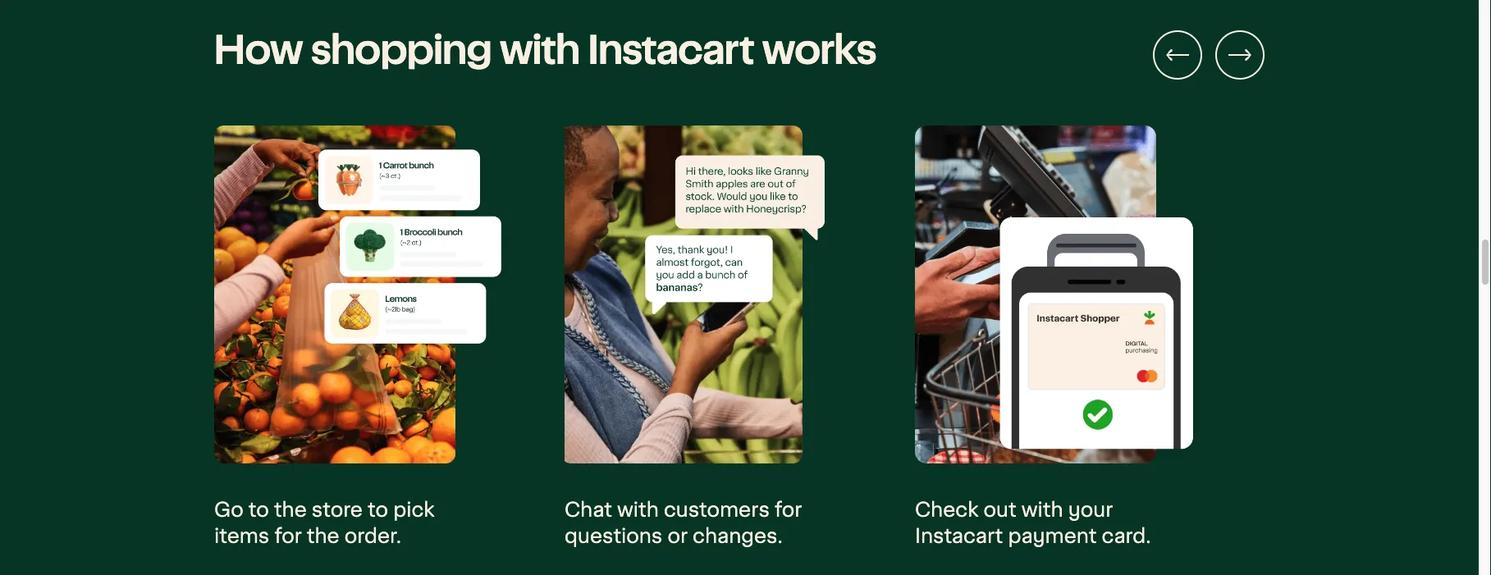 Task type: vqa. For each thing, say whether or not it's contained in the screenshot.
your
yes



Task type: locate. For each thing, give the bounding box(es) containing it.
to
[[249, 499, 269, 520], [368, 499, 388, 520]]

for
[[775, 499, 802, 520], [275, 525, 302, 547]]

works
[[763, 32, 877, 71]]

to up order.
[[368, 499, 388, 520]]

1 horizontal spatial instacart
[[916, 525, 1004, 547]]

store
[[312, 499, 363, 520]]

1 horizontal spatial for
[[775, 499, 802, 520]]

to right go
[[249, 499, 269, 520]]

with inside the 'check out with your instacart payment card.'
[[1022, 499, 1064, 520]]

0 horizontal spatial with
[[501, 32, 580, 71]]

payment
[[1009, 525, 1097, 547]]

0 vertical spatial for
[[775, 499, 802, 520]]

go to the store to pick items for the order. image
[[214, 126, 510, 464]]

check
[[916, 499, 979, 520]]

card.
[[1102, 525, 1152, 547]]

1 horizontal spatial with
[[617, 499, 659, 520]]

instacart
[[589, 32, 755, 71], [916, 525, 1004, 547]]

1 horizontal spatial to
[[368, 499, 388, 520]]

with for shopping
[[501, 32, 580, 71]]

items
[[214, 525, 270, 547]]

the
[[274, 499, 307, 520], [307, 525, 340, 547]]

0 vertical spatial instacart
[[589, 32, 755, 71]]

the left store
[[274, 499, 307, 520]]

1 vertical spatial instacart
[[916, 525, 1004, 547]]

2 horizontal spatial with
[[1022, 499, 1064, 520]]

chat with customers for questions or changes. image
[[565, 126, 861, 464]]

0 horizontal spatial to
[[249, 499, 269, 520]]

changes.
[[693, 525, 783, 547]]

0 horizontal spatial instacart
[[589, 32, 755, 71]]

your
[[1069, 499, 1114, 520]]

for right items
[[275, 525, 302, 547]]

1 vertical spatial for
[[275, 525, 302, 547]]

the down store
[[307, 525, 340, 547]]

order.
[[345, 525, 402, 547]]

with inside chat with customers for questions or changes.
[[617, 499, 659, 520]]

0 horizontal spatial for
[[275, 525, 302, 547]]

with
[[501, 32, 580, 71], [617, 499, 659, 520], [1022, 499, 1064, 520]]

go to the store to pick items for the order.
[[214, 499, 435, 547]]

for up changes.
[[775, 499, 802, 520]]

chat
[[565, 499, 612, 520]]

1 vertical spatial the
[[307, 525, 340, 547]]



Task type: describe. For each thing, give the bounding box(es) containing it.
check out with your instacart payment card.
[[916, 499, 1152, 547]]

for inside the go to the store to pick items for the order.
[[275, 525, 302, 547]]

instacart inside the 'check out with your instacart payment card.'
[[916, 525, 1004, 547]]

2 to from the left
[[368, 499, 388, 520]]

0 vertical spatial the
[[274, 499, 307, 520]]

with for out
[[1022, 499, 1064, 520]]

out
[[984, 499, 1017, 520]]

shopping
[[311, 32, 492, 71]]

1 to from the left
[[249, 499, 269, 520]]

customers
[[664, 499, 770, 520]]

how
[[214, 32, 303, 71]]

pick
[[393, 499, 435, 520]]

chat with customers for questions or changes.
[[565, 499, 802, 547]]

for inside chat with customers for questions or changes.
[[775, 499, 802, 520]]

questions
[[565, 525, 663, 547]]

how shopping with instacart works
[[214, 32, 877, 71]]

go
[[214, 499, 244, 520]]

check out with your instacart payment card. image
[[916, 126, 1211, 464]]

or
[[668, 525, 688, 547]]



